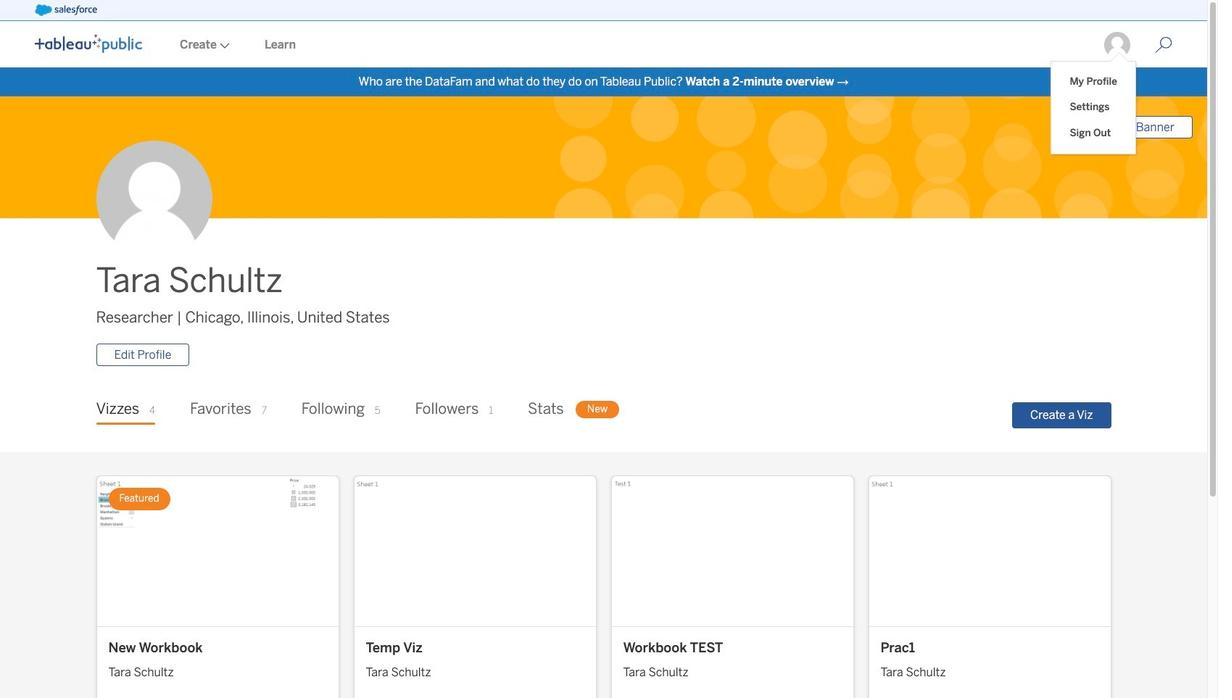Task type: describe. For each thing, give the bounding box(es) containing it.
go to search image
[[1138, 36, 1190, 54]]

2 workbook thumbnail image from the left
[[354, 477, 596, 626]]

logo image
[[35, 34, 142, 53]]

3 workbook thumbnail image from the left
[[612, 477, 853, 626]]



Task type: locate. For each thing, give the bounding box(es) containing it.
avatar image
[[96, 141, 212, 257]]

tara.schultz image
[[1103, 30, 1132, 59]]

1 workbook thumbnail image from the left
[[97, 477, 338, 626]]

workbook thumbnail image
[[97, 477, 338, 626], [354, 477, 596, 626], [612, 477, 853, 626], [869, 477, 1111, 626]]

4 workbook thumbnail image from the left
[[869, 477, 1111, 626]]

salesforce logo image
[[35, 4, 97, 16]]

featured element
[[108, 488, 170, 510]]

dialog
[[1052, 52, 1136, 154]]

list options menu
[[1052, 62, 1136, 154]]



Task type: vqa. For each thing, say whether or not it's contained in the screenshot.
Add Favorite icon
no



